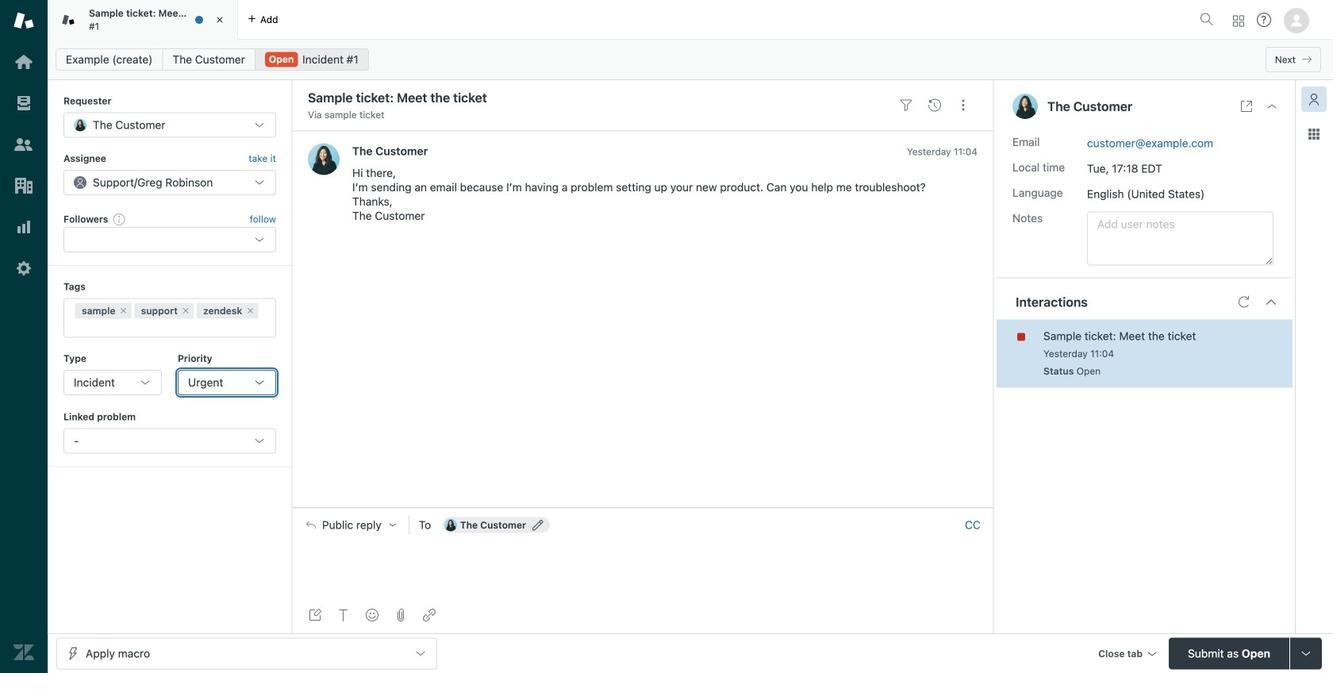 Task type: describe. For each thing, give the bounding box(es) containing it.
apps image
[[1308, 128, 1321, 140]]

view more details image
[[1241, 100, 1253, 113]]

add link (cmd k) image
[[423, 609, 436, 622]]

ticket actions image
[[957, 99, 970, 112]]

get started image
[[13, 52, 34, 72]]

Add user notes text field
[[1087, 212, 1274, 266]]

user image
[[1013, 94, 1038, 119]]

insert emojis image
[[366, 609, 379, 622]]

1 vertical spatial yesterday 11:04 text field
[[1044, 348, 1115, 359]]

info on adding followers image
[[113, 213, 126, 225]]

2 remove image from the left
[[246, 306, 255, 316]]

secondary element
[[48, 44, 1334, 75]]

admin image
[[13, 258, 34, 279]]

reporting image
[[13, 217, 34, 237]]

filter image
[[900, 99, 913, 112]]

avatar image
[[308, 143, 340, 175]]

draft mode image
[[309, 609, 321, 622]]

events image
[[929, 99, 941, 112]]

customer context image
[[1308, 93, 1321, 106]]



Task type: vqa. For each thing, say whether or not it's contained in the screenshot.
CLOSE "image" within the Tabs tab list
yes



Task type: locate. For each thing, give the bounding box(es) containing it.
displays possible ticket submission types image
[[1300, 647, 1313, 660]]

zendesk products image
[[1234, 15, 1245, 27]]

close image
[[1266, 100, 1279, 113]]

remove image left remove icon
[[119, 306, 128, 316]]

zendesk support image
[[13, 10, 34, 31]]

0 horizontal spatial remove image
[[119, 306, 128, 316]]

edit user image
[[533, 520, 544, 531]]

Yesterday 11:04 text field
[[907, 146, 978, 157], [1044, 348, 1115, 359]]

customers image
[[13, 134, 34, 155]]

main element
[[0, 0, 48, 673]]

zendesk image
[[13, 642, 34, 663]]

0 horizontal spatial yesterday 11:04 text field
[[907, 146, 978, 157]]

hide composer image
[[637, 501, 649, 514]]

1 remove image from the left
[[119, 306, 128, 316]]

tabs tab list
[[48, 0, 1194, 40]]

0 vertical spatial yesterday 11:04 text field
[[907, 146, 978, 157]]

remove image right remove icon
[[246, 306, 255, 316]]

organizations image
[[13, 175, 34, 196]]

close image
[[212, 12, 228, 28]]

tab
[[48, 0, 238, 40]]

1 horizontal spatial yesterday 11:04 text field
[[1044, 348, 1115, 359]]

remove image
[[119, 306, 128, 316], [246, 306, 255, 316]]

customer@example.com image
[[444, 519, 457, 532]]

remove image
[[181, 306, 191, 316]]

get help image
[[1257, 13, 1272, 27]]

views image
[[13, 93, 34, 114]]

add attachment image
[[395, 609, 407, 622]]

1 horizontal spatial remove image
[[246, 306, 255, 316]]

Subject field
[[305, 88, 889, 107]]

format text image
[[337, 609, 350, 622]]



